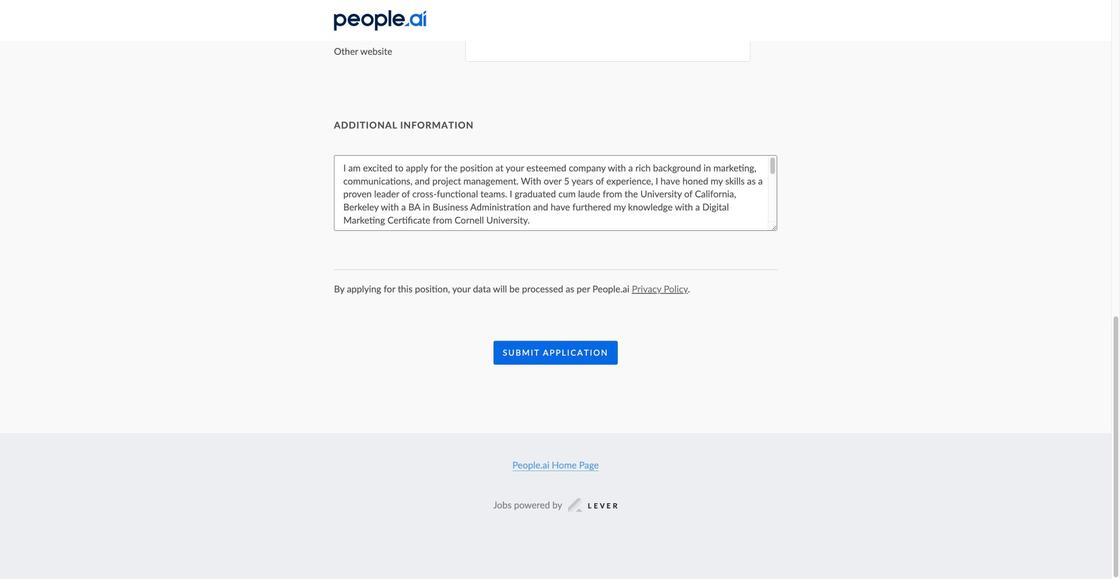 Task type: locate. For each thing, give the bounding box(es) containing it.
None text field
[[465, 0, 751, 18]]

people.ai logo image
[[334, 10, 426, 31]]

Add a cover letter or anything else you want to share. text field
[[334, 155, 778, 231]]

None text field
[[465, 39, 751, 62]]



Task type: describe. For each thing, give the bounding box(es) containing it.
lever logo image
[[568, 498, 618, 513]]



Task type: vqa. For each thing, say whether or not it's contained in the screenshot.
the right caret down icon
no



